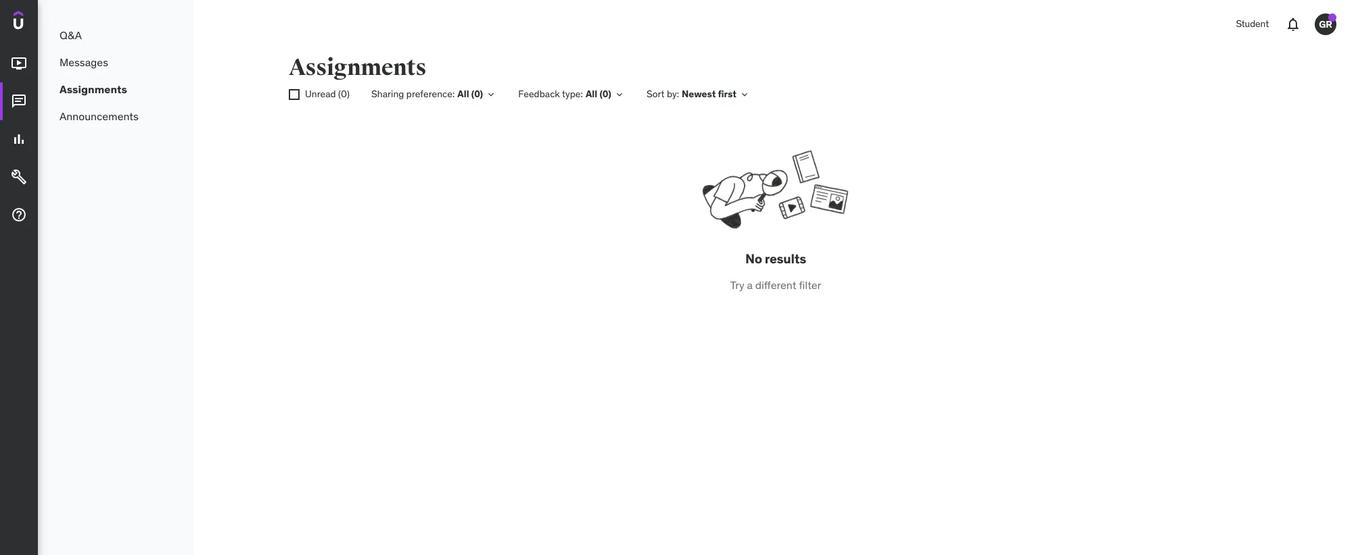 Task type: vqa. For each thing, say whether or not it's contained in the screenshot.
Sort by: Newest first
yes



Task type: locate. For each thing, give the bounding box(es) containing it.
(0) for feedback type: all (0)
[[599, 88, 611, 100]]

2 horizontal spatial (0)
[[599, 88, 611, 100]]

xsmall image left unread
[[289, 89, 300, 100]]

(0) right type:
[[599, 88, 611, 100]]

all
[[457, 88, 469, 100], [586, 88, 597, 100]]

0 horizontal spatial (0)
[[338, 88, 350, 100]]

2 vertical spatial medium image
[[11, 207, 27, 223]]

all for type:
[[586, 88, 597, 100]]

preference:
[[406, 88, 455, 100]]

first
[[718, 88, 736, 100]]

2 (0) from the left
[[471, 88, 483, 100]]

xsmall image left feedback
[[486, 89, 497, 100]]

no
[[745, 251, 762, 267]]

xsmall image right first
[[739, 89, 750, 100]]

(0)
[[338, 88, 350, 100], [471, 88, 483, 100], [599, 88, 611, 100]]

all for preference:
[[457, 88, 469, 100]]

xsmall image
[[486, 89, 497, 100], [614, 89, 625, 100], [739, 89, 750, 100], [289, 89, 300, 100]]

all right the preference:
[[457, 88, 469, 100]]

medium image
[[11, 56, 27, 72], [11, 131, 27, 148]]

medium image
[[11, 93, 27, 110], [11, 169, 27, 185], [11, 207, 27, 223]]

1 (0) from the left
[[338, 88, 350, 100]]

1 vertical spatial medium image
[[11, 169, 27, 185]]

q&a link
[[38, 22, 193, 49]]

4 xsmall image from the left
[[289, 89, 300, 100]]

unread (0)
[[305, 88, 350, 100]]

2 medium image from the top
[[11, 131, 27, 148]]

(0) right unread
[[338, 88, 350, 100]]

filter
[[799, 279, 821, 292]]

0 horizontal spatial assignments
[[60, 82, 127, 96]]

(0) right the preference:
[[471, 88, 483, 100]]

0 vertical spatial medium image
[[11, 93, 27, 110]]

sharing preference: all (0)
[[371, 88, 483, 100]]

by:
[[667, 88, 679, 100]]

assignments inside assignments link
[[60, 82, 127, 96]]

gr
[[1319, 18, 1332, 30]]

xsmall image for sharing preference: all (0)
[[486, 89, 497, 100]]

assignments
[[289, 53, 426, 82], [60, 82, 127, 96]]

1 medium image from the top
[[11, 93, 27, 110]]

student
[[1236, 18, 1269, 30]]

1 vertical spatial medium image
[[11, 131, 27, 148]]

notifications image
[[1285, 16, 1301, 32]]

1 horizontal spatial assignments
[[289, 53, 426, 82]]

3 xsmall image from the left
[[739, 89, 750, 100]]

1 all from the left
[[457, 88, 469, 100]]

all right type:
[[586, 88, 597, 100]]

3 (0) from the left
[[599, 88, 611, 100]]

1 horizontal spatial (0)
[[471, 88, 483, 100]]

1 horizontal spatial all
[[586, 88, 597, 100]]

1 xsmall image from the left
[[486, 89, 497, 100]]

assignments up announcements
[[60, 82, 127, 96]]

try a different filter
[[730, 279, 821, 292]]

assignments up unread (0) at the left top of page
[[289, 53, 426, 82]]

sharing
[[371, 88, 404, 100]]

2 xsmall image from the left
[[614, 89, 625, 100]]

2 medium image from the top
[[11, 169, 27, 185]]

xsmall image left the sort
[[614, 89, 625, 100]]

0 vertical spatial medium image
[[11, 56, 27, 72]]

announcements
[[60, 109, 139, 123]]

0 horizontal spatial all
[[457, 88, 469, 100]]

3 medium image from the top
[[11, 207, 27, 223]]

messages
[[60, 55, 108, 69]]

2 all from the left
[[586, 88, 597, 100]]



Task type: describe. For each thing, give the bounding box(es) containing it.
different
[[755, 279, 796, 292]]

xsmall image for feedback type: all (0)
[[614, 89, 625, 100]]

udemy image
[[14, 11, 75, 34]]

results
[[765, 251, 806, 267]]

student link
[[1228, 8, 1277, 41]]

assignments link
[[38, 76, 193, 103]]

type:
[[562, 88, 583, 100]]

newest
[[682, 88, 716, 100]]

q&a
[[60, 28, 82, 42]]

try
[[730, 279, 744, 292]]

gr link
[[1309, 8, 1342, 41]]

feedback type: all (0)
[[518, 88, 611, 100]]

sort
[[646, 88, 665, 100]]

unread
[[305, 88, 336, 100]]

you have alerts image
[[1328, 14, 1336, 22]]

announcements link
[[38, 103, 193, 130]]

xsmall image for sort by: newest first
[[739, 89, 750, 100]]

(0) for sharing preference: all (0)
[[471, 88, 483, 100]]

sort by: newest first
[[646, 88, 736, 100]]

no results
[[745, 251, 806, 267]]

a
[[747, 279, 753, 292]]

messages link
[[38, 49, 193, 76]]

1 medium image from the top
[[11, 56, 27, 72]]

feedback
[[518, 88, 560, 100]]



